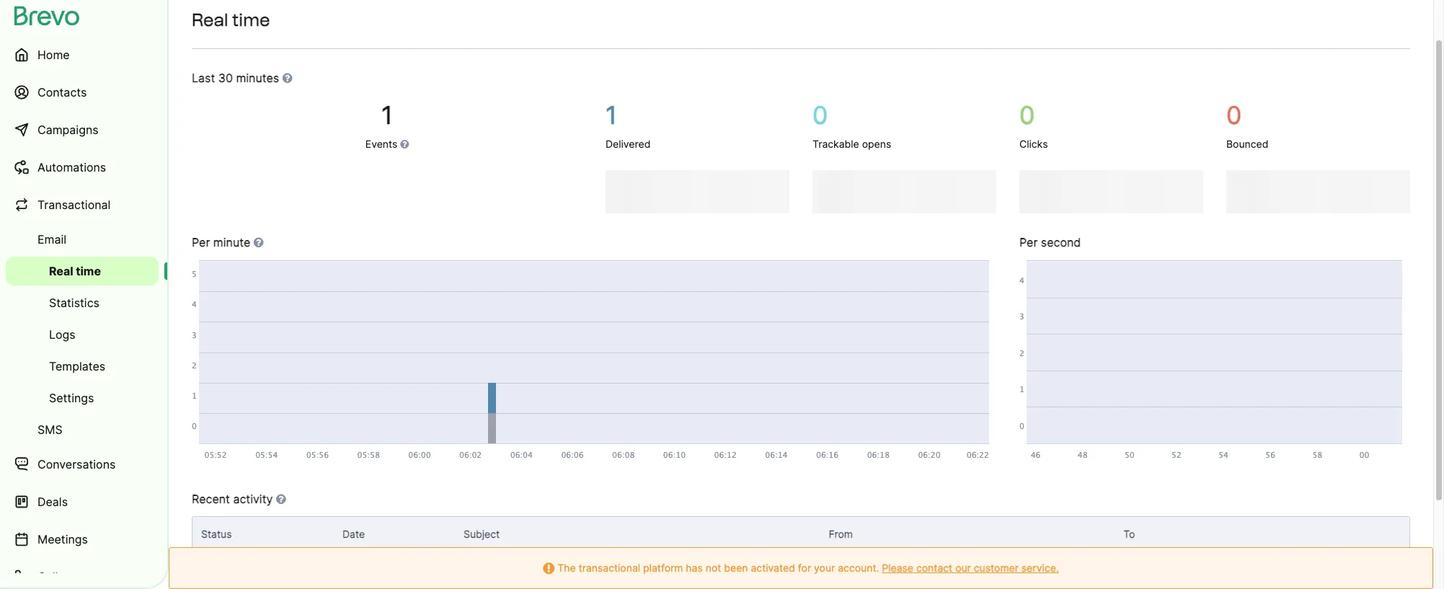 Task type: locate. For each thing, give the bounding box(es) containing it.
1 vertical spatial time
[[76, 264, 101, 278]]

real up 'last'
[[192, 9, 228, 30]]

1 up events
[[382, 100, 393, 130]]

calls link
[[6, 560, 159, 589]]

1
[[382, 100, 393, 130], [606, 100, 617, 130]]

time down "email" link
[[76, 264, 101, 278]]

sms link
[[6, 415, 159, 444]]

1 horizontal spatial per
[[1020, 235, 1038, 250]]

email link
[[6, 225, 159, 254]]

2 horizontal spatial 0
[[1227, 100, 1242, 130]]

time
[[232, 9, 270, 30], [76, 264, 101, 278]]

0
[[813, 100, 828, 130], [1020, 100, 1035, 130], [1227, 100, 1242, 130]]

0 up bounced
[[1227, 100, 1242, 130]]

conversations
[[38, 457, 116, 472]]

not
[[706, 562, 722, 574]]

1 horizontal spatial time
[[232, 9, 270, 30]]

minutes
[[236, 71, 279, 85]]

logs link
[[6, 320, 159, 349]]

0 for bounced
[[1227, 100, 1242, 130]]

real inside real time link
[[49, 264, 73, 278]]

0 for trackable opens
[[813, 100, 828, 130]]

you
[[464, 563, 482, 576]]

has
[[686, 562, 703, 574]]

real time
[[192, 9, 270, 30], [49, 264, 101, 278]]

deals
[[38, 495, 68, 509]]

1 for delivered
[[606, 100, 617, 130]]

real down email
[[49, 264, 73, 278]]

0 horizontal spatial real time
[[49, 264, 101, 278]]

1 for events
[[382, 100, 393, 130]]

meetings link
[[6, 522, 159, 557]]

per second
[[1020, 235, 1081, 250]]

james.peterson1902@gmail.com
[[829, 563, 983, 576]]

per left second
[[1020, 235, 1038, 250]]

3 0 from the left
[[1227, 100, 1242, 130]]

0 horizontal spatial time
[[76, 264, 101, 278]]

real time up 30
[[192, 9, 270, 30]]

per left the minute
[[192, 235, 210, 250]]

bounced
[[1227, 138, 1269, 150]]

real time up 'statistics'
[[49, 264, 101, 278]]

0 up clicks on the top
[[1020, 100, 1035, 130]]

transactional
[[38, 198, 111, 212]]

opens
[[862, 138, 892, 150]]

statistics link
[[6, 288, 159, 317]]

0 vertical spatial real time
[[192, 9, 270, 30]]

2 1 from the left
[[606, 100, 617, 130]]

you are now subscribed!
[[464, 563, 581, 576]]

real time inside real time link
[[49, 264, 101, 278]]

1 0 from the left
[[813, 100, 828, 130]]

0 for clicks
[[1020, 100, 1035, 130]]

0 horizontal spatial 1
[[382, 100, 393, 130]]

real
[[192, 9, 228, 30], [49, 264, 73, 278]]

0 horizontal spatial per
[[192, 235, 210, 250]]

delivered
[[606, 138, 651, 150]]

1 horizontal spatial real
[[192, 9, 228, 30]]

1 horizontal spatial 0
[[1020, 100, 1035, 130]]

0 vertical spatial real
[[192, 9, 228, 30]]

1 up delivered
[[606, 100, 617, 130]]

recent activity
[[192, 492, 276, 506]]

templates link
[[6, 352, 159, 381]]

2 0 from the left
[[1020, 100, 1035, 130]]

2 per from the left
[[1020, 235, 1038, 250]]

minute
[[213, 235, 250, 250]]

time up minutes in the top of the page
[[232, 9, 270, 30]]

calls
[[38, 570, 64, 584]]

contacts
[[38, 85, 87, 100]]

per
[[192, 235, 210, 250], [1020, 235, 1038, 250]]

1 vertical spatial real
[[49, 264, 73, 278]]

account.
[[838, 562, 879, 574]]

0 horizontal spatial 0
[[813, 100, 828, 130]]

meetings
[[38, 532, 88, 547]]

1 vertical spatial real time
[[49, 264, 101, 278]]

0 up trackable at the top of the page
[[813, 100, 828, 130]]

per for per minute
[[192, 235, 210, 250]]

platform
[[643, 562, 683, 574]]

subscribed!
[[525, 563, 581, 576]]

0 horizontal spatial real
[[49, 264, 73, 278]]

status
[[201, 528, 232, 540]]

real time link
[[6, 257, 159, 286]]

1 per from the left
[[192, 235, 210, 250]]

second
[[1041, 235, 1081, 250]]

0 vertical spatial time
[[232, 9, 270, 30]]

sms
[[38, 423, 62, 437]]

1 1 from the left
[[382, 100, 393, 130]]

1 horizontal spatial 1
[[606, 100, 617, 130]]



Task type: vqa. For each thing, say whether or not it's contained in the screenshot.
Calls link
yes



Task type: describe. For each thing, give the bounding box(es) containing it.
per minute
[[192, 235, 254, 250]]

subject
[[464, 528, 500, 540]]

the
[[558, 562, 576, 574]]

been
[[724, 562, 748, 574]]

conversations link
[[6, 447, 159, 482]]

our
[[956, 562, 971, 574]]

contact
[[917, 562, 953, 574]]

email
[[38, 232, 66, 247]]

trackable
[[813, 138, 860, 150]]

service.
[[1022, 562, 1059, 574]]

please
[[882, 562, 914, 574]]

to
[[1124, 528, 1136, 540]]

statistics
[[49, 296, 99, 310]]

trackable opens
[[813, 138, 892, 150]]

home
[[38, 48, 70, 62]]

settings
[[49, 391, 94, 405]]

transactional
[[579, 562, 641, 574]]

30
[[218, 71, 233, 85]]

automations
[[38, 160, 106, 175]]

the transactional platform has not been activated for your account. please contact our customer service.
[[555, 562, 1059, 574]]

activated
[[751, 562, 795, 574]]

per for per second
[[1020, 235, 1038, 250]]

last
[[192, 71, 215, 85]]

events
[[366, 138, 400, 150]]

1 horizontal spatial real time
[[192, 9, 270, 30]]

clicks
[[1020, 138, 1048, 150]]

date
[[343, 528, 365, 540]]

exclamation circle image
[[543, 564, 555, 574]]

logs
[[49, 327, 75, 342]]

deals link
[[6, 485, 159, 519]]

for
[[798, 562, 811, 574]]

are
[[484, 563, 500, 576]]

last 30 minutes
[[192, 71, 282, 85]]

transactional link
[[6, 188, 159, 222]]

your
[[814, 562, 835, 574]]

home link
[[6, 38, 159, 72]]

now
[[502, 563, 522, 576]]

automations link
[[6, 150, 159, 185]]

activity
[[233, 492, 273, 506]]

customer
[[974, 562, 1019, 574]]

campaigns link
[[6, 113, 159, 147]]

campaigns
[[38, 123, 99, 137]]

templates
[[49, 359, 105, 374]]

settings link
[[6, 384, 159, 413]]

please contact our customer service. link
[[882, 562, 1059, 574]]

contacts link
[[6, 75, 159, 110]]

from
[[829, 528, 853, 540]]

recent
[[192, 492, 230, 506]]



